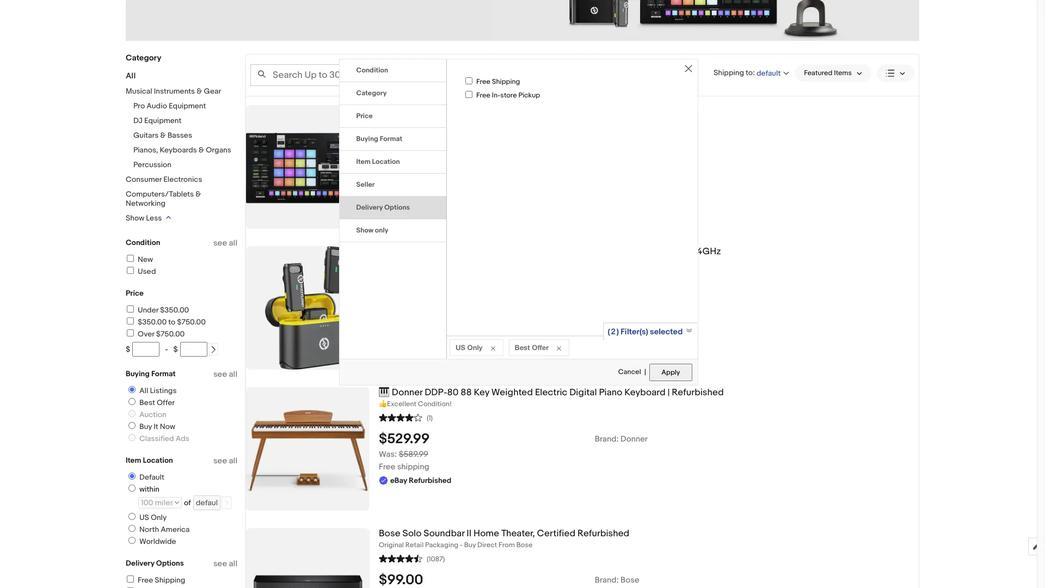 Task type: describe. For each thing, give the bounding box(es) containing it.
Under $350.00 checkbox
[[127, 305, 134, 313]]

Used checkbox
[[127, 267, 134, 274]]

0 vertical spatial only
[[468, 343, 483, 352]]

brand: bose
[[595, 575, 640, 585]]

0 vertical spatial buy
[[139, 422, 152, 431]]

1 vertical spatial delivery
[[126, 559, 154, 568]]

hollyland lark m1 wireless lavalier microphone, noise cancellation 656ft 2.4ghz image
[[265, 246, 351, 370]]

verselab
[[411, 105, 448, 116]]

Free In-store Pickup checkbox
[[466, 91, 473, 98]]

0 horizontal spatial location
[[143, 456, 173, 465]]

$589.99
[[399, 449, 428, 459]]

see all button for item location
[[213, 456, 237, 466]]

1 horizontal spatial options
[[384, 203, 410, 212]]

Auction radio
[[129, 410, 136, 417]]

less
[[146, 213, 162, 223]]

1 vertical spatial category
[[356, 89, 387, 97]]

4 out of 5 stars image
[[379, 412, 423, 422]]

1 horizontal spatial condition
[[356, 66, 388, 75]]

results
[[521, 70, 547, 79]]

condition!
[[418, 400, 452, 408]]

theater,
[[501, 528, 535, 539]]

(1)
[[427, 414, 433, 422]]

👍Excellent Condition! text field
[[379, 400, 919, 409]]

all for condition
[[229, 238, 237, 248]]

keyboards
[[160, 145, 197, 155]]

Free Shipping checkbox
[[466, 77, 473, 84]]

1
[[467, 105, 470, 116]]

$ for maximum value text box
[[173, 345, 178, 354]]

0 vertical spatial $350.00
[[160, 305, 189, 315]]

hollyland lark m1 wireless lavalier microphone, noise cancellation 656ft 2.4ghz link
[[379, 246, 919, 257]]

mv-
[[450, 105, 467, 116]]

Minimum Value text field
[[132, 342, 160, 357]]

1 vertical spatial format
[[151, 369, 176, 378]]

0 horizontal spatial price
[[126, 289, 144, 298]]

0 vertical spatial buying
[[356, 134, 378, 143]]

refurbished down watching on the left top
[[409, 157, 452, 167]]

1 vertical spatial $750.00
[[156, 329, 185, 339]]

over $750.00
[[138, 329, 185, 339]]

america
[[161, 525, 190, 534]]

free for free shipping checkbox
[[476, 77, 491, 86]]

🎹 donner ddp-80 88 key weighted electric digital piano keyboard | refurbished link
[[379, 387, 919, 398]]

retail
[[406, 541, 424, 549]]

see for item location
[[213, 456, 227, 466]]

0 vertical spatial equipment
[[169, 101, 206, 111]]

digital
[[570, 387, 597, 398]]

refurbished down lark
[[409, 286, 452, 295]]

show only
[[356, 226, 389, 235]]

under $350.00
[[138, 305, 189, 315]]

lark
[[421, 246, 438, 257]]

soundbar
[[424, 528, 465, 539]]

guitars
[[133, 131, 159, 140]]

worldwide
[[139, 537, 176, 546]]

filter(s)
[[621, 327, 648, 337]]

of
[[184, 498, 191, 507]]

over
[[138, 329, 154, 339]]

shipping
[[397, 462, 429, 472]]

buy it now
[[139, 422, 175, 431]]

ebay for $529.99
[[390, 476, 407, 485]]

0 vertical spatial best
[[515, 343, 530, 352]]

hollyland
[[379, 246, 419, 257]]

1 horizontal spatial format
[[380, 134, 402, 143]]

0 horizontal spatial us only
[[139, 513, 167, 522]]

refurbished down shipping
[[409, 476, 452, 485]]

ebay refurbished for $529.99
[[390, 476, 452, 485]]

it
[[154, 422, 158, 431]]

ads
[[176, 434, 189, 443]]

4.5 out of 5 stars image
[[379, 553, 423, 563]]

production
[[472, 105, 519, 116]]

🎹 donner ddp-80 88 key weighted electric digital piano keyboard | refurbished image
[[246, 387, 370, 511]]

$350.00 to $750.00
[[138, 317, 206, 327]]

& left gear
[[197, 87, 202, 96]]

Buy It Now radio
[[129, 422, 136, 429]]

percussion
[[133, 160, 172, 169]]

1 horizontal spatial item location
[[356, 157, 400, 166]]

80
[[447, 387, 459, 398]]

us only link
[[124, 513, 169, 522]]

electronics
[[163, 175, 202, 184]]

pianos,
[[133, 145, 158, 155]]

studio
[[521, 105, 549, 116]]

see for buying format
[[213, 369, 227, 380]]

listings
[[150, 386, 177, 395]]

see all for item location
[[213, 456, 237, 466]]

roland verselab mv-1 production studio refurbished link
[[379, 105, 919, 116]]

solo
[[403, 528, 422, 539]]

microphone,
[[526, 246, 579, 257]]

all for buying format
[[229, 369, 237, 380]]

$350.00 to $750.00 checkbox
[[127, 317, 134, 325]]

dj
[[133, 116, 143, 125]]

Worldwide radio
[[129, 537, 136, 544]]

All Listings radio
[[129, 386, 136, 393]]

default text field
[[193, 496, 220, 510]]

0 vertical spatial offer
[[532, 343, 549, 352]]

2.4ghz
[[689, 246, 721, 257]]

1 vertical spatial $350.00
[[138, 317, 167, 327]]

pianos, keyboards & organs link
[[133, 145, 231, 155]]

bose solo soundbar ii home theater, certified refurbished original retail packaging - buy direct from bose
[[379, 528, 630, 549]]

$529.99
[[379, 431, 430, 447]]

0 vertical spatial -
[[165, 345, 168, 354]]

keyboard
[[625, 387, 666, 398]]

free for free shipping option
[[138, 576, 153, 585]]

electric
[[535, 387, 568, 398]]

all listings
[[139, 386, 177, 395]]

2 ebay from the top
[[390, 286, 407, 295]]

computers/tablets
[[126, 189, 194, 199]]

Default radio
[[129, 473, 136, 480]]

gear
[[204, 87, 221, 96]]

1 horizontal spatial us only
[[456, 343, 483, 352]]

worldwide link
[[124, 537, 178, 546]]

used link
[[125, 267, 156, 276]]

0 horizontal spatial item
[[126, 456, 141, 465]]

musical
[[126, 87, 152, 96]]

instruments
[[154, 87, 195, 96]]

see all for condition
[[213, 238, 237, 248]]

North America radio
[[129, 525, 136, 532]]

m1
[[440, 246, 451, 257]]

donner for brand:
[[621, 434, 648, 444]]

& down the dj equipment 'link'
[[160, 131, 166, 140]]

pro
[[133, 101, 145, 111]]

$527.99
[[379, 125, 429, 141]]

dj equipment link
[[133, 116, 181, 125]]

brand: for donner
[[595, 434, 619, 444]]

- inside bose solo soundbar ii home theater, certified refurbished original retail packaging - buy direct from bose
[[460, 541, 463, 549]]

cancel button
[[618, 363, 642, 382]]

1 vertical spatial us
[[139, 513, 149, 522]]

88
[[461, 387, 472, 398]]

see all button for condition
[[213, 238, 237, 248]]

auction
[[139, 410, 166, 419]]



Task type: vqa. For each thing, say whether or not it's contained in the screenshot.
the free in-store pickup
yes



Task type: locate. For each thing, give the bounding box(es) containing it.
consumer electronics link
[[126, 175, 202, 184]]

delivery up free shipping option
[[126, 559, 154, 568]]

show inside tab list
[[356, 226, 374, 235]]

musical instruments & gear link
[[126, 87, 221, 96]]

free down was:
[[379, 462, 396, 472]]

0 vertical spatial us
[[456, 343, 466, 352]]

see all for buying format
[[213, 369, 237, 380]]

classified
[[139, 434, 174, 443]]

$
[[126, 345, 130, 354], [173, 345, 178, 354]]

0 vertical spatial all
[[126, 71, 136, 81]]

1 horizontal spatial location
[[372, 157, 400, 166]]

brand: for bose
[[595, 575, 619, 585]]

donner inside brand: donner was: $589.99 free shipping
[[621, 434, 648, 444]]

1 horizontal spatial buy
[[464, 541, 476, 549]]

1 horizontal spatial buying format
[[356, 134, 402, 143]]

buy down 'ii'
[[464, 541, 476, 549]]

all for delivery options
[[229, 559, 237, 569]]

all for all listings
[[139, 386, 148, 395]]

us only up north
[[139, 513, 167, 522]]

weighted
[[492, 387, 533, 398]]

0 horizontal spatial buying format
[[126, 369, 176, 378]]

see for condition
[[213, 238, 227, 248]]

bose down original retail packaging - buy direct from bose text field
[[621, 575, 640, 585]]

within
[[139, 485, 160, 494]]

tab list
[[340, 59, 446, 242]]

1 vertical spatial all
[[139, 386, 148, 395]]

all for item location
[[229, 456, 237, 466]]

watching
[[391, 143, 425, 153]]

within radio
[[129, 485, 136, 492]]

3 all from the top
[[229, 456, 237, 466]]

0 horizontal spatial best offer
[[139, 398, 175, 407]]

2 vertical spatial ebay refurbished
[[390, 476, 452, 485]]

0 horizontal spatial shipping
[[155, 576, 185, 585]]

$ for minimum value text field
[[126, 345, 130, 354]]

see all button for delivery options
[[213, 559, 237, 569]]

2 see all from the top
[[213, 369, 237, 380]]

(
[[608, 327, 610, 337]]

1 vertical spatial delivery options
[[126, 559, 184, 568]]

1 vertical spatial us only
[[139, 513, 167, 522]]

1 vertical spatial buying
[[126, 369, 150, 378]]

format
[[380, 134, 402, 143], [151, 369, 176, 378]]

2 see all button from the top
[[213, 369, 237, 380]]

(1087)
[[427, 555, 445, 563]]

new
[[138, 255, 153, 264]]

0 horizontal spatial us
[[139, 513, 149, 522]]

Free Shipping checkbox
[[127, 576, 134, 583]]

shipping for free shipping option
[[155, 576, 185, 585]]

0 vertical spatial show
[[126, 213, 144, 223]]

certified
[[537, 528, 576, 539]]

0 vertical spatial us only
[[456, 343, 483, 352]]

1 horizontal spatial only
[[468, 343, 483, 352]]

656ft
[[664, 246, 687, 257]]

0 vertical spatial price
[[356, 112, 373, 120]]

0 vertical spatial location
[[372, 157, 400, 166]]

0 horizontal spatial -
[[165, 345, 168, 354]]

offer down listings
[[157, 398, 175, 407]]

delivery
[[356, 203, 383, 212], [126, 559, 154, 568]]

format down roland
[[380, 134, 402, 143]]

all
[[229, 238, 237, 248], [229, 369, 237, 380], [229, 456, 237, 466], [229, 559, 237, 569]]

original
[[379, 541, 404, 549]]

0 vertical spatial condition
[[356, 66, 388, 75]]

all for all musical instruments & gear pro audio equipment dj equipment guitars & basses pianos, keyboards & organs percussion consumer electronics computers/tablets & networking show less
[[126, 71, 136, 81]]

options up free shipping link
[[156, 559, 184, 568]]

3 see all button from the top
[[213, 456, 237, 466]]

buying format up all listings link
[[126, 369, 176, 378]]

1 horizontal spatial best offer
[[515, 343, 549, 352]]

1 horizontal spatial bose
[[517, 541, 533, 549]]

0 vertical spatial delivery options
[[356, 203, 410, 212]]

0 horizontal spatial delivery
[[126, 559, 154, 568]]

0 vertical spatial best offer
[[515, 343, 549, 352]]

4 see all button from the top
[[213, 559, 237, 569]]

show inside 'all musical instruments & gear pro audio equipment dj equipment guitars & basses pianos, keyboards & organs percussion consumer electronics computers/tablets & networking show less'
[[126, 213, 144, 223]]

bose solo soundbar ii home theater, certified refurbished image
[[246, 544, 370, 588]]

ebay refurbished down lark
[[390, 286, 452, 295]]

show down networking
[[126, 213, 144, 223]]

format up listings
[[151, 369, 176, 378]]

shipping right free shipping option
[[155, 576, 185, 585]]

only up north america link
[[151, 513, 167, 522]]

1 vertical spatial best offer
[[139, 398, 175, 407]]

$350.00 up the to on the left bottom
[[160, 305, 189, 315]]

donner down 👍excellent condition! text field
[[621, 434, 648, 444]]

$350.00 to $750.00 link
[[125, 317, 206, 327]]

free shipping
[[476, 77, 520, 86], [138, 576, 185, 585]]

pro audio equipment link
[[133, 101, 206, 111]]

hollyland lark m1 wireless lavalier microphone, noise cancellation 656ft 2.4ghz
[[379, 246, 721, 257]]

Original Retail Packaging - Buy Direct From Bose text field
[[379, 541, 919, 550]]

see all for delivery options
[[213, 559, 237, 569]]

delivery options up only
[[356, 203, 410, 212]]

0 horizontal spatial best
[[139, 398, 155, 407]]

ebay refurbished down shipping
[[390, 476, 452, 485]]

free shipping link
[[125, 576, 185, 585]]

north america link
[[124, 525, 192, 534]]

percussion link
[[133, 160, 172, 169]]

free inside brand: donner was: $589.99 free shipping
[[379, 462, 396, 472]]

1 vertical spatial ebay
[[390, 286, 407, 295]]

shipping
[[492, 77, 520, 86], [155, 576, 185, 585]]

0 vertical spatial brand:
[[595, 434, 619, 444]]

1 vertical spatial equipment
[[144, 116, 181, 125]]

0 vertical spatial free shipping
[[476, 77, 520, 86]]

pickup
[[519, 91, 540, 100]]

buying format down roland
[[356, 134, 402, 143]]

audio
[[147, 101, 167, 111]]

1 vertical spatial price
[[126, 289, 144, 298]]

1 horizontal spatial show
[[356, 226, 374, 235]]

equipment up guitars & basses link
[[144, 116, 181, 125]]

free right free shipping checkbox
[[476, 77, 491, 86]]

ebay
[[390, 157, 407, 167], [390, 286, 407, 295], [390, 476, 407, 485]]

|
[[668, 387, 670, 398]]

see all button
[[213, 238, 237, 248], [213, 369, 237, 380], [213, 456, 237, 466], [213, 559, 237, 569]]

0 horizontal spatial condition
[[126, 238, 160, 247]]

- right packaging at the bottom of page
[[460, 541, 463, 549]]

0 horizontal spatial free shipping
[[138, 576, 185, 585]]

brand:
[[595, 434, 619, 444], [595, 575, 619, 585]]

- down over $750.00
[[165, 345, 168, 354]]

3 see from the top
[[213, 456, 227, 466]]

1 horizontal spatial $
[[173, 345, 178, 354]]

best up "auction" link
[[139, 398, 155, 407]]

0 vertical spatial buying format
[[356, 134, 402, 143]]

0 horizontal spatial donner
[[392, 387, 423, 398]]

buying up all listings option
[[126, 369, 150, 378]]

all musical instruments & gear pro audio equipment dj equipment guitars & basses pianos, keyboards & organs percussion consumer electronics computers/tablets & networking show less
[[126, 71, 231, 223]]

basses
[[168, 131, 192, 140]]

offer up the electric on the bottom of the page
[[532, 343, 549, 352]]

all up musical
[[126, 71, 136, 81]]

refurbished right the "studio"
[[551, 105, 603, 116]]

price up under $350.00 checkbox
[[126, 289, 144, 298]]

1 horizontal spatial delivery
[[356, 203, 383, 212]]

bose solo soundbar ii home theater, certified refurbished link
[[379, 528, 919, 540]]

1 horizontal spatial price
[[356, 112, 373, 120]]

Best Offer radio
[[129, 398, 136, 405]]

cancellation
[[608, 246, 662, 257]]

location up 'default'
[[143, 456, 173, 465]]

default
[[139, 473, 164, 482]]

buy it now link
[[124, 422, 178, 431]]

location down 114
[[372, 157, 400, 166]]

2 ebay refurbished from the top
[[390, 286, 452, 295]]

Maximum Value text field
[[180, 342, 207, 357]]

all inside 'all musical instruments & gear pro audio equipment dj equipment guitars & basses pianos, keyboards & organs percussion consumer electronics computers/tablets & networking show less'
[[126, 71, 136, 81]]

tab list containing condition
[[340, 59, 446, 242]]

1 horizontal spatial offer
[[532, 343, 549, 352]]

only
[[375, 226, 389, 235]]

all right all listings option
[[139, 386, 148, 395]]

1 vertical spatial donner
[[621, 434, 648, 444]]

close image
[[685, 65, 692, 72]]

114 watching
[[379, 143, 425, 153]]

1 vertical spatial options
[[156, 559, 184, 568]]

delivery options up free shipping link
[[126, 559, 184, 568]]

us
[[456, 343, 466, 352], [139, 513, 149, 522]]

see all button for buying format
[[213, 369, 237, 380]]

us up 88
[[456, 343, 466, 352]]

4 see all from the top
[[213, 559, 237, 569]]

condition
[[356, 66, 388, 75], [126, 238, 160, 247]]

shipping up the free in-store pickup
[[492, 77, 520, 86]]

was:
[[379, 449, 397, 459]]

0 horizontal spatial only
[[151, 513, 167, 522]]

1 vertical spatial shipping
[[155, 576, 185, 585]]

ebay refurbished for $527.99
[[390, 157, 452, 167]]

best offer
[[515, 343, 549, 352], [139, 398, 175, 407]]

roland verselab mv-1 production studio refurbished image
[[246, 105, 370, 229]]

0 vertical spatial bose
[[379, 528, 401, 539]]

condition up roland
[[356, 66, 388, 75]]

1 horizontal spatial free shipping
[[476, 77, 520, 86]]

3 ebay refurbished from the top
[[390, 476, 452, 485]]

only up key
[[468, 343, 483, 352]]

2 see from the top
[[213, 369, 227, 380]]

0 horizontal spatial buy
[[139, 422, 152, 431]]

brand: inside brand: donner was: $589.99 free shipping
[[595, 434, 619, 444]]

3 see all from the top
[[213, 456, 237, 466]]

best offer down all listings
[[139, 398, 175, 407]]

free shipping up in- at left
[[476, 77, 520, 86]]

0 vertical spatial ebay refurbished
[[390, 157, 452, 167]]

$350.00 up over $750.00 link
[[138, 317, 167, 327]]

ii
[[467, 528, 472, 539]]

1 vertical spatial only
[[151, 513, 167, 522]]

free shipping for free shipping checkbox
[[476, 77, 520, 86]]

guitars & basses link
[[133, 131, 192, 140]]

0 vertical spatial item
[[356, 157, 371, 166]]

buying format
[[356, 134, 402, 143], [126, 369, 176, 378]]

equipment
[[169, 101, 206, 111], [144, 116, 181, 125]]

us right us only radio
[[139, 513, 149, 522]]

2
[[611, 327, 616, 337]]

ebay down shipping
[[390, 476, 407, 485]]

home
[[474, 528, 499, 539]]

from
[[499, 541, 515, 549]]

go image
[[223, 499, 230, 507]]

1 horizontal spatial shipping
[[492, 77, 520, 86]]

0 horizontal spatial delivery options
[[126, 559, 184, 568]]

3 ebay from the top
[[390, 476, 407, 485]]

1 see from the top
[[213, 238, 227, 248]]

item up seller
[[356, 157, 371, 166]]

ebay down hollyland
[[390, 286, 407, 295]]

0 vertical spatial options
[[384, 203, 410, 212]]

item location up 'default'
[[126, 456, 173, 465]]

buying
[[356, 134, 378, 143], [126, 369, 150, 378]]

$750.00 down $350.00 to $750.00
[[156, 329, 185, 339]]

free for the free in-store pickup checkbox
[[476, 91, 491, 100]]

0 horizontal spatial show
[[126, 213, 144, 223]]

free left in- at left
[[476, 91, 491, 100]]

computers/tablets & networking link
[[126, 189, 201, 208]]

donner for 🎹
[[392, 387, 423, 398]]

north
[[139, 525, 159, 534]]

in-
[[492, 91, 501, 100]]

4 see from the top
[[213, 559, 227, 569]]

refurbished right |
[[672, 387, 724, 398]]

2 vertical spatial bose
[[621, 575, 640, 585]]

classified ads link
[[124, 434, 192, 443]]

roland verselab mv-1 production studio refurbished
[[379, 105, 603, 116]]

2 horizontal spatial bose
[[621, 575, 640, 585]]

2 $ from the left
[[173, 345, 178, 354]]

show
[[126, 213, 144, 223], [356, 226, 374, 235]]

Apply submit
[[650, 364, 692, 381]]

1 $ from the left
[[126, 345, 130, 354]]

1 vertical spatial offer
[[157, 398, 175, 407]]

1 vertical spatial best
[[139, 398, 155, 407]]

$ left maximum value text box
[[173, 345, 178, 354]]

equipment down instruments at left
[[169, 101, 206, 111]]

free shipping for free shipping option
[[138, 576, 185, 585]]

best up weighted
[[515, 343, 530, 352]]

$ down 'over $750.00' checkbox
[[126, 345, 130, 354]]

organs
[[206, 145, 231, 155]]

submit price range image
[[210, 346, 217, 354]]

buy left it
[[139, 422, 152, 431]]

ebay for $527.99
[[390, 157, 407, 167]]

583 results
[[506, 70, 547, 79]]

bose down theater,
[[517, 541, 533, 549]]

best offer up the electric on the bottom of the page
[[515, 343, 549, 352]]

buying left 114
[[356, 134, 378, 143]]

delivery up show only
[[356, 203, 383, 212]]

1 all from the top
[[229, 238, 237, 248]]

1 horizontal spatial buying
[[356, 134, 378, 143]]

0 vertical spatial donner
[[392, 387, 423, 398]]

auction link
[[124, 410, 169, 419]]

2 brand: from the top
[[595, 575, 619, 585]]

1 ebay from the top
[[390, 157, 407, 167]]

used
[[138, 267, 156, 276]]

114
[[379, 143, 389, 153]]

4 all from the top
[[229, 559, 237, 569]]

show left only
[[356, 226, 374, 235]]

1 horizontal spatial us
[[456, 343, 466, 352]]

donner
[[392, 387, 423, 398], [621, 434, 648, 444]]

bose up "original"
[[379, 528, 401, 539]]

buy inside bose solo soundbar ii home theater, certified refurbished original retail packaging - buy direct from bose
[[464, 541, 476, 549]]

free
[[476, 77, 491, 86], [476, 91, 491, 100], [379, 462, 396, 472], [138, 576, 153, 585]]

free right free shipping option
[[138, 576, 153, 585]]

ebay refurbished
[[390, 157, 452, 167], [390, 286, 452, 295], [390, 476, 452, 485]]

1 vertical spatial ebay refurbished
[[390, 286, 452, 295]]

0 vertical spatial category
[[126, 53, 161, 63]]

1 horizontal spatial delivery options
[[356, 203, 410, 212]]

condition up new
[[126, 238, 160, 247]]

& down electronics
[[196, 189, 201, 199]]

north america
[[139, 525, 190, 534]]

category up roland
[[356, 89, 387, 97]]

0 horizontal spatial buying
[[126, 369, 150, 378]]

0 horizontal spatial category
[[126, 53, 161, 63]]

🎹
[[379, 387, 390, 398]]

1 vertical spatial -
[[460, 541, 463, 549]]

& left organs
[[199, 145, 204, 155]]

lavalier
[[492, 246, 524, 257]]

1 brand: from the top
[[595, 434, 619, 444]]

free shipping right free shipping option
[[138, 576, 185, 585]]

ddp-
[[425, 387, 447, 398]]

1 vertical spatial brand:
[[595, 575, 619, 585]]

see for delivery options
[[213, 559, 227, 569]]

item location down 114
[[356, 157, 400, 166]]

price left roland
[[356, 112, 373, 120]]

1 vertical spatial bose
[[517, 541, 533, 549]]

us only up 88
[[456, 343, 483, 352]]

price
[[356, 112, 373, 120], [126, 289, 144, 298]]

0 vertical spatial format
[[380, 134, 402, 143]]

ebay refurbished down watching on the left top
[[390, 157, 452, 167]]

0 horizontal spatial options
[[156, 559, 184, 568]]

0 vertical spatial ebay
[[390, 157, 407, 167]]

1 horizontal spatial best
[[515, 343, 530, 352]]

New checkbox
[[127, 255, 134, 262]]

0 vertical spatial shipping
[[492, 77, 520, 86]]

1 vertical spatial condition
[[126, 238, 160, 247]]

category up musical
[[126, 53, 161, 63]]

Over $750.00 checkbox
[[127, 329, 134, 337]]

0 horizontal spatial offer
[[157, 398, 175, 407]]

1 vertical spatial show
[[356, 226, 374, 235]]

1 vertical spatial buying format
[[126, 369, 176, 378]]

1 see all button from the top
[[213, 238, 237, 248]]

1 see all from the top
[[213, 238, 237, 248]]

brand: donner was: $589.99 free shipping
[[379, 434, 648, 472]]

0 horizontal spatial bose
[[379, 528, 401, 539]]

2 all from the top
[[229, 369, 237, 380]]

0 horizontal spatial format
[[151, 369, 176, 378]]

donner inside 🎹 donner ddp-80 88 key weighted electric digital piano keyboard | refurbished 👍excellent condition!
[[392, 387, 423, 398]]

Classified Ads radio
[[129, 434, 136, 441]]

refurbished up original retail packaging - buy direct from bose text field
[[578, 528, 630, 539]]

options up only
[[384, 203, 410, 212]]

item up default radio
[[126, 456, 141, 465]]

1 vertical spatial buy
[[464, 541, 476, 549]]

0 vertical spatial $750.00
[[177, 317, 206, 327]]

0 horizontal spatial item location
[[126, 456, 173, 465]]

best offer link
[[124, 398, 177, 407]]

0 vertical spatial item location
[[356, 157, 400, 166]]

under
[[138, 305, 158, 315]]

show less button
[[126, 213, 171, 223]]

roland
[[379, 105, 409, 116]]

shipping for free shipping checkbox
[[492, 77, 520, 86]]

1 horizontal spatial all
[[139, 386, 148, 395]]

donner up the 👍excellent
[[392, 387, 423, 398]]

1 ebay refurbished from the top
[[390, 157, 452, 167]]

delivery options inside tab list
[[356, 203, 410, 212]]

piano
[[599, 387, 623, 398]]

options
[[384, 203, 410, 212], [156, 559, 184, 568]]

all listings link
[[124, 386, 179, 395]]

ebay down 114 watching
[[390, 157, 407, 167]]

category
[[126, 53, 161, 63], [356, 89, 387, 97]]

1 horizontal spatial category
[[356, 89, 387, 97]]

0 horizontal spatial all
[[126, 71, 136, 81]]

US Only radio
[[129, 513, 136, 520]]

refurbished inside bose solo soundbar ii home theater, certified refurbished original retail packaging - buy direct from bose
[[578, 528, 630, 539]]

refurbished inside 🎹 donner ddp-80 88 key weighted electric digital piano keyboard | refurbished 👍excellent condition!
[[672, 387, 724, 398]]

$750.00 right the to on the left bottom
[[177, 317, 206, 327]]

packaging
[[425, 541, 459, 549]]

)
[[617, 327, 619, 337]]

0 horizontal spatial $
[[126, 345, 130, 354]]

(1087) link
[[379, 553, 445, 563]]



